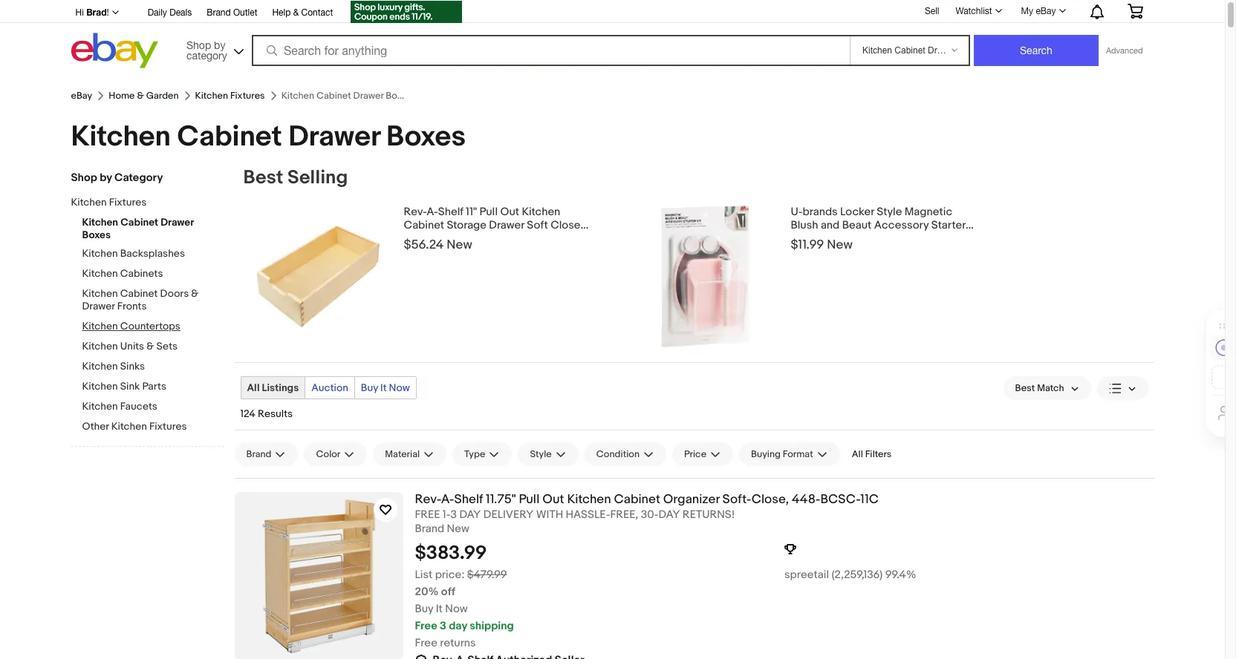 Task type: locate. For each thing, give the bounding box(es) containing it.
shelf left 11.75"
[[454, 493, 483, 508]]

1 vertical spatial now
[[445, 603, 468, 617]]

watchlist
[[956, 6, 993, 16]]

daily
[[148, 7, 167, 18]]

all up 124
[[247, 382, 260, 395]]

best inside dropdown button
[[1016, 383, 1035, 395]]

1 horizontal spatial shop
[[187, 39, 211, 51]]

fixtures down category on the top left of page
[[109, 196, 147, 209]]

rev- inside rev-a-shelf 11.75" pull out kitchen cabinet organizer soft-close, 448-bcsc-11c free 1-3 day delivery with hassle-free, 30-day returns! brand new
[[415, 493, 441, 508]]

fixtures for kitchen fixtures
[[230, 90, 265, 102]]

0 vertical spatial rev-
[[404, 205, 427, 219]]

u-brands locker style magnetic blush and beaut accessory starter kit pink a325 image
[[631, 202, 779, 351]]

free left returns
[[415, 637, 438, 651]]

kitchen sink parts link
[[82, 380, 223, 395]]

1 vertical spatial boxes
[[82, 229, 111, 242]]

fixtures
[[230, 90, 265, 102], [109, 196, 147, 209], [149, 421, 187, 433]]

rev- inside rev-a-shelf 11" pull out kitchen cabinet storage drawer soft close 4wdb-1222sc-1
[[404, 205, 427, 219]]

1 vertical spatial style
[[530, 449, 552, 461]]

new down storage at the left top
[[447, 238, 473, 253]]

0 horizontal spatial shop
[[71, 171, 97, 185]]

sinks
[[120, 360, 145, 373]]

0 horizontal spatial now
[[389, 382, 410, 395]]

day down organizer
[[659, 508, 680, 522]]

0 horizontal spatial style
[[530, 449, 552, 461]]

now
[[389, 382, 410, 395], [445, 603, 468, 617]]

now up day
[[445, 603, 468, 617]]

0 vertical spatial ebay
[[1036, 6, 1056, 16]]

all listings
[[247, 382, 299, 395]]

1 horizontal spatial all
[[852, 449, 863, 461]]

rev-
[[404, 205, 427, 219], [415, 493, 441, 508]]

3 inside $383.99 list price: $479.99 20% off buy it now free 3 day shipping free returns
[[440, 620, 447, 634]]

a-
[[427, 205, 438, 219], [441, 493, 454, 508]]

help & contact link
[[272, 5, 333, 22]]

2 day from the left
[[659, 508, 680, 522]]

price:
[[435, 568, 465, 582]]

a325
[[831, 232, 857, 246]]

returns!
[[683, 508, 735, 522]]

color button
[[304, 443, 367, 467]]

none submit inside shop by category banner
[[974, 35, 1099, 66]]

brand up $383.99
[[415, 522, 444, 536]]

it right auction link
[[381, 382, 387, 395]]

kitchen countertops link
[[82, 320, 223, 334]]

1 vertical spatial it
[[436, 603, 443, 617]]

by down brand outlet link
[[214, 39, 225, 51]]

a- up 1-
[[441, 493, 454, 508]]

pull for 11"
[[480, 205, 498, 219]]

rev- up free
[[415, 493, 441, 508]]

brand left "outlet"
[[207, 7, 231, 18]]

style right locker on the top right of the page
[[877, 205, 902, 219]]

a- for 11"
[[427, 205, 438, 219]]

with
[[536, 508, 563, 522]]

shelf left 11"
[[438, 205, 464, 219]]

main content containing best selling
[[234, 166, 1154, 660]]

1 horizontal spatial now
[[445, 603, 468, 617]]

condition button
[[585, 443, 667, 467]]

0 vertical spatial free
[[415, 620, 437, 634]]

shelf
[[438, 205, 464, 219], [454, 493, 483, 508]]

material
[[385, 449, 420, 461]]

other kitchen fixtures link
[[82, 421, 223, 435]]

$11.99
[[791, 238, 824, 253]]

shelf for 11"
[[438, 205, 464, 219]]

style button
[[518, 443, 579, 467]]

daily deals link
[[148, 5, 192, 22]]

shop by category banner
[[67, 0, 1154, 72]]

1 vertical spatial free
[[415, 637, 438, 651]]

type
[[465, 449, 486, 461]]

1 horizontal spatial best
[[1016, 383, 1035, 395]]

1 horizontal spatial ebay
[[1036, 6, 1056, 16]]

0 horizontal spatial it
[[381, 382, 387, 395]]

style
[[877, 205, 902, 219], [530, 449, 552, 461]]

0 vertical spatial all
[[247, 382, 260, 395]]

out inside rev-a-shelf 11" pull out kitchen cabinet storage drawer soft close 4wdb-1222sc-1
[[500, 205, 520, 219]]

0 vertical spatial 3
[[451, 508, 457, 522]]

new inside rev-a-shelf 11.75" pull out kitchen cabinet organizer soft-close, 448-bcsc-11c free 1-3 day delivery with hassle-free, 30-day returns! brand new
[[447, 522, 469, 536]]

1 horizontal spatial day
[[659, 508, 680, 522]]

kitchen fixtures
[[195, 90, 265, 102]]

magnetic
[[905, 205, 953, 219]]

all inside 'link'
[[247, 382, 260, 395]]

1 horizontal spatial a-
[[441, 493, 454, 508]]

brand outlet
[[207, 7, 257, 18]]

buy it now link
[[355, 378, 416, 399]]

buying format button
[[740, 443, 840, 467]]

by inside shop by category
[[214, 39, 225, 51]]

0 horizontal spatial all
[[247, 382, 260, 395]]

soft-
[[723, 493, 752, 508]]

0 vertical spatial style
[[877, 205, 902, 219]]

0 horizontal spatial day
[[460, 508, 481, 522]]

1 vertical spatial by
[[100, 171, 112, 185]]

kitchen
[[195, 90, 228, 102], [71, 120, 171, 155], [71, 196, 107, 209], [522, 205, 561, 219], [82, 216, 118, 229], [82, 247, 118, 260], [82, 268, 118, 280], [82, 288, 118, 300], [82, 320, 118, 333], [82, 340, 118, 353], [82, 360, 118, 373], [82, 380, 118, 393], [82, 401, 118, 413], [111, 421, 147, 433], [567, 493, 611, 508]]

pull inside rev-a-shelf 11.75" pull out kitchen cabinet organizer soft-close, 448-bcsc-11c free 1-3 day delivery with hassle-free, 30-day returns! brand new
[[519, 493, 540, 508]]

buy down 20%
[[415, 603, 434, 617]]

it down off
[[436, 603, 443, 617]]

1 horizontal spatial boxes
[[387, 120, 466, 155]]

new down and
[[827, 238, 853, 253]]

all inside button
[[852, 449, 863, 461]]

free left day
[[415, 620, 437, 634]]

shipping
[[470, 620, 514, 634]]

day right 1-
[[460, 508, 481, 522]]

a- inside rev-a-shelf 11" pull out kitchen cabinet storage drawer soft close 4wdb-1222sc-1
[[427, 205, 438, 219]]

1 horizontal spatial buy
[[415, 603, 434, 617]]

top rated plus image
[[785, 544, 797, 556]]

0 vertical spatial out
[[500, 205, 520, 219]]

filters
[[866, 449, 892, 461]]

1 vertical spatial brand
[[246, 449, 272, 461]]

1 vertical spatial all
[[852, 449, 863, 461]]

0 horizontal spatial by
[[100, 171, 112, 185]]

0 vertical spatial shelf
[[438, 205, 464, 219]]

kitchen fixtures link down category on the left top of the page
[[195, 90, 265, 102]]

now up material at the left
[[389, 382, 410, 395]]

0 vertical spatial brand
[[207, 7, 231, 18]]

0 vertical spatial boxes
[[387, 120, 466, 155]]

0 horizontal spatial buy
[[361, 382, 378, 395]]

out up with
[[543, 493, 564, 508]]

by left category on the top left of page
[[100, 171, 112, 185]]

1 horizontal spatial fixtures
[[149, 421, 187, 433]]

1 vertical spatial out
[[543, 493, 564, 508]]

pull
[[480, 205, 498, 219], [519, 493, 540, 508]]

1 horizontal spatial brand
[[246, 449, 272, 461]]

best down kitchen cabinet drawer boxes
[[243, 166, 283, 190]]

1 vertical spatial fixtures
[[109, 196, 147, 209]]

cabinet inside rev-a-shelf 11.75" pull out kitchen cabinet organizer soft-close, 448-bcsc-11c free 1-3 day delivery with hassle-free, 30-day returns! brand new
[[614, 493, 661, 508]]

new up $383.99
[[447, 522, 469, 536]]

view: list view image
[[1109, 381, 1137, 396]]

buy inside $383.99 list price: $479.99 20% off buy it now free 3 day shipping free returns
[[415, 603, 434, 617]]

0 horizontal spatial fixtures
[[109, 196, 147, 209]]

fixtures up kitchen cabinet drawer boxes
[[230, 90, 265, 102]]

$56.24 new
[[404, 238, 473, 253]]

pull inside rev-a-shelf 11" pull out kitchen cabinet storage drawer soft close 4wdb-1222sc-1
[[480, 205, 498, 219]]

1 horizontal spatial style
[[877, 205, 902, 219]]

0 vertical spatial best
[[243, 166, 283, 190]]

2 horizontal spatial brand
[[415, 522, 444, 536]]

all left filters
[[852, 449, 863, 461]]

0 horizontal spatial brand
[[207, 7, 231, 18]]

all filters
[[852, 449, 892, 461]]

sell
[[925, 6, 940, 16]]

kitchen fixtures link down category on the top left of page
[[71, 196, 212, 210]]

1 horizontal spatial it
[[436, 603, 443, 617]]

organizer
[[663, 493, 720, 508]]

None submit
[[974, 35, 1099, 66]]

& right home
[[137, 90, 144, 102]]

free
[[415, 508, 440, 522]]

3
[[451, 508, 457, 522], [440, 620, 447, 634]]

rev-a-shelf 11.75" pull out kitchen cabinet organizer soft-close, 448-bcsc-11c link
[[415, 493, 1154, 508]]

3 right free
[[451, 508, 457, 522]]

close
[[551, 218, 581, 233]]

1 horizontal spatial by
[[214, 39, 225, 51]]

rev-a-shelf 11.75" pull out kitchen cabinet organizer soft-close, 448-bcsc-11c free 1-3 day delivery with hassle-free, 30-day returns! brand new
[[415, 493, 879, 536]]

1 horizontal spatial pull
[[519, 493, 540, 508]]

buying format
[[751, 449, 813, 461]]

buy right auction link
[[361, 382, 378, 395]]

0 vertical spatial pull
[[480, 205, 498, 219]]

2 vertical spatial brand
[[415, 522, 444, 536]]

0 horizontal spatial best
[[243, 166, 283, 190]]

0 horizontal spatial ebay
[[71, 90, 92, 102]]

list
[[415, 568, 433, 582]]

cabinet up 30-
[[614, 493, 661, 508]]

brand down 124 results at the bottom of page
[[246, 449, 272, 461]]

1 horizontal spatial out
[[543, 493, 564, 508]]

out for 11.75"
[[543, 493, 564, 508]]

3 left day
[[440, 620, 447, 634]]

close,
[[752, 493, 789, 508]]

0 horizontal spatial a-
[[427, 205, 438, 219]]

color
[[316, 449, 341, 461]]

ebay link
[[71, 90, 92, 102]]

shop left category on the top left of page
[[71, 171, 97, 185]]

best match
[[1016, 383, 1065, 395]]

shop for shop by category
[[71, 171, 97, 185]]

kitchen inside rev-a-shelf 11" pull out kitchen cabinet storage drawer soft close 4wdb-1222sc-1
[[522, 205, 561, 219]]

shop down deals at the top of the page
[[187, 39, 211, 51]]

ebay right my
[[1036, 6, 1056, 16]]

home
[[109, 90, 135, 102]]

shop inside shop by category
[[187, 39, 211, 51]]

cabinet down kitchen fixtures
[[177, 120, 282, 155]]

0 vertical spatial fixtures
[[230, 90, 265, 102]]

rev- up 4wdb-
[[404, 205, 427, 219]]

pull up with
[[519, 493, 540, 508]]

&
[[293, 7, 299, 18], [137, 90, 144, 102], [191, 288, 199, 300], [147, 340, 154, 353]]

& inside help & contact link
[[293, 7, 299, 18]]

best left match
[[1016, 383, 1035, 395]]

0 vertical spatial by
[[214, 39, 225, 51]]

brand
[[207, 7, 231, 18], [246, 449, 272, 461], [415, 522, 444, 536]]

your shopping cart image
[[1127, 4, 1144, 19]]

0 vertical spatial now
[[389, 382, 410, 395]]

1 vertical spatial ebay
[[71, 90, 92, 102]]

new for $11.99 new
[[827, 238, 853, 253]]

drawer right 1
[[489, 218, 525, 233]]

0 vertical spatial a-
[[427, 205, 438, 219]]

a- inside rev-a-shelf 11.75" pull out kitchen cabinet organizer soft-close, 448-bcsc-11c free 1-3 day delivery with hassle-free, 30-day returns! brand new
[[441, 493, 454, 508]]

out for 11"
[[500, 205, 520, 219]]

1 vertical spatial a-
[[441, 493, 454, 508]]

1 vertical spatial shelf
[[454, 493, 483, 508]]

$56.24
[[404, 238, 444, 253]]

brand inside account navigation
[[207, 7, 231, 18]]

new
[[447, 238, 473, 253], [827, 238, 853, 253], [447, 522, 469, 536]]

doors
[[160, 288, 189, 300]]

brand inside dropdown button
[[246, 449, 272, 461]]

out inside rev-a-shelf 11.75" pull out kitchen cabinet organizer soft-close, 448-bcsc-11c free 1-3 day delivery with hassle-free, 30-day returns! brand new
[[543, 493, 564, 508]]

1 vertical spatial rev-
[[415, 493, 441, 508]]

2 horizontal spatial fixtures
[[230, 90, 265, 102]]

rev- for 11"
[[404, 205, 427, 219]]

by for category
[[214, 39, 225, 51]]

1 horizontal spatial 3
[[451, 508, 457, 522]]

category
[[114, 171, 163, 185]]

3 inside rev-a-shelf 11.75" pull out kitchen cabinet organizer soft-close, 448-bcsc-11c free 1-3 day delivery with hassle-free, 30-day returns! brand new
[[451, 508, 457, 522]]

fixtures for kitchen fixtures kitchen cabinet drawer boxes kitchen backsplashes kitchen cabinets kitchen cabinet doors & drawer fronts kitchen countertops kitchen units & sets kitchen sinks kitchen sink parts kitchen faucets other kitchen fixtures
[[109, 196, 147, 209]]

0 horizontal spatial 3
[[440, 620, 447, 634]]

pull right 11"
[[480, 205, 498, 219]]

free
[[415, 620, 437, 634], [415, 637, 438, 651]]

0 horizontal spatial out
[[500, 205, 520, 219]]

account navigation
[[67, 0, 1154, 25]]

2 vertical spatial fixtures
[[149, 421, 187, 433]]

faucets
[[120, 401, 158, 413]]

my ebay link
[[1013, 2, 1073, 20]]

0 vertical spatial it
[[381, 382, 387, 395]]

spreetail
[[785, 568, 829, 582]]

brand outlet link
[[207, 5, 257, 22]]

hi
[[75, 7, 84, 18]]

a- up 4wdb-
[[427, 205, 438, 219]]

out left soft
[[500, 205, 520, 219]]

& right help
[[293, 7, 299, 18]]

advanced
[[1107, 46, 1143, 55]]

11c
[[861, 493, 879, 508]]

ebay left home
[[71, 90, 92, 102]]

u-brands locker style magnetic blush and beaut accessory starter kit pink a325
[[791, 205, 966, 246]]

shelf inside rev-a-shelf 11" pull out kitchen cabinet storage drawer soft close 4wdb-1222sc-1
[[438, 205, 464, 219]]

0 vertical spatial shop
[[187, 39, 211, 51]]

1 vertical spatial buy
[[415, 603, 434, 617]]

1 vertical spatial pull
[[519, 493, 540, 508]]

0 horizontal spatial boxes
[[82, 229, 111, 242]]

fixtures down kitchen faucets link
[[149, 421, 187, 433]]

1 vertical spatial best
[[1016, 383, 1035, 395]]

shelf inside rev-a-shelf 11.75" pull out kitchen cabinet organizer soft-close, 448-bcsc-11c free 1-3 day delivery with hassle-free, 30-day returns! brand new
[[454, 493, 483, 508]]

1 vertical spatial 3
[[440, 620, 447, 634]]

style right type dropdown button
[[530, 449, 552, 461]]

kitchen faucets link
[[82, 401, 223, 415]]

off
[[441, 585, 456, 600]]

0 horizontal spatial pull
[[480, 205, 498, 219]]

1 vertical spatial shop
[[71, 171, 97, 185]]

main content
[[234, 166, 1154, 660]]

all for all filters
[[852, 449, 863, 461]]

cabinet up $56.24
[[404, 218, 444, 233]]



Task type: vqa. For each thing, say whether or not it's contained in the screenshot.
BCSC-
yes



Task type: describe. For each thing, give the bounding box(es) containing it.
rev-a-shelf 11" pull out kitchen cabinet storage drawer soft close 4wdb-1222sc-1 image
[[243, 202, 392, 351]]

hassle-
[[566, 508, 611, 522]]

other
[[82, 421, 109, 433]]

brand for brand outlet
[[207, 7, 231, 18]]

0 vertical spatial buy
[[361, 382, 378, 395]]

buy it now
[[361, 382, 410, 395]]

now inside $383.99 list price: $479.99 20% off buy it now free 3 day shipping free returns
[[445, 603, 468, 617]]

drawer inside rev-a-shelf 11" pull out kitchen cabinet storage drawer soft close 4wdb-1222sc-1
[[489, 218, 525, 233]]

drawer left fronts
[[82, 300, 115, 313]]

0 vertical spatial kitchen fixtures link
[[195, 90, 265, 102]]

1-
[[443, 508, 451, 522]]

pink
[[807, 232, 828, 246]]

type button
[[453, 443, 512, 467]]

1 vertical spatial kitchen fixtures link
[[71, 196, 212, 210]]

drawer up backsplashes
[[161, 216, 194, 229]]

best selling
[[243, 166, 348, 190]]

sell link
[[918, 6, 946, 16]]

shop by category
[[187, 39, 227, 61]]

condition
[[597, 449, 640, 461]]

kitchen units & sets link
[[82, 340, 223, 354]]

u-brands locker style magnetic blush and beaut accessory starter kit pink a325 link
[[791, 202, 977, 246]]

brand inside rev-a-shelf 11.75" pull out kitchen cabinet organizer soft-close, 448-bcsc-11c free 1-3 day delivery with hassle-free, 30-day returns! brand new
[[415, 522, 444, 536]]

kitchen cabinet drawer boxes
[[71, 120, 466, 155]]

124 results
[[240, 408, 293, 421]]

get the coupon image
[[351, 1, 462, 23]]

price
[[684, 449, 707, 461]]

cabinet inside rev-a-shelf 11" pull out kitchen cabinet storage drawer soft close 4wdb-1222sc-1
[[404, 218, 444, 233]]

drawer up selling
[[289, 120, 380, 155]]

home & garden link
[[109, 90, 179, 102]]

auction
[[312, 382, 348, 395]]

spreetail (2,259,136) 99.4%
[[785, 568, 917, 582]]

deals
[[170, 7, 192, 18]]

shelf for 11.75"
[[454, 493, 483, 508]]

buying
[[751, 449, 781, 461]]

shop for shop by category
[[187, 39, 211, 51]]

style inside dropdown button
[[530, 449, 552, 461]]

kitchen fixtures kitchen cabinet drawer boxes kitchen backsplashes kitchen cabinets kitchen cabinet doors & drawer fronts kitchen countertops kitchen units & sets kitchen sinks kitchen sink parts kitchen faucets other kitchen fixtures
[[71, 196, 199, 433]]

listings
[[262, 382, 299, 395]]

it inside $383.99 list price: $479.99 20% off buy it now free 3 day shipping free returns
[[436, 603, 443, 617]]

best for best match
[[1016, 383, 1035, 395]]

124
[[240, 408, 256, 421]]

448-
[[792, 493, 821, 508]]

shop by category button
[[180, 33, 247, 65]]

$383.99 list price: $479.99 20% off buy it now free 3 day shipping free returns
[[415, 542, 514, 651]]

kitchen inside rev-a-shelf 11.75" pull out kitchen cabinet organizer soft-close, 448-bcsc-11c free 1-3 day delivery with hassle-free, 30-day returns! brand new
[[567, 493, 611, 508]]

my
[[1022, 6, 1034, 16]]

returns
[[440, 637, 476, 651]]

free,
[[611, 508, 639, 522]]

garden
[[146, 90, 179, 102]]

rev-a-shelf 11.75" pull out kitchen cabinet organizer soft-close, 448-bcsc-11c image
[[234, 493, 403, 660]]

material button
[[373, 443, 447, 467]]

20%
[[415, 585, 439, 600]]

sets
[[156, 340, 178, 353]]

rev-a-shelf 11" pull out kitchen cabinet storage drawer soft close 4wdb-1222sc-1 link
[[404, 202, 590, 246]]

hi brad !
[[75, 7, 109, 18]]

blush
[[791, 218, 819, 233]]

new for $56.24 new
[[447, 238, 473, 253]]

style inside the u-brands locker style magnetic blush and beaut accessory starter kit pink a325
[[877, 205, 902, 219]]

cabinet up backsplashes
[[121, 216, 158, 229]]

beaut
[[842, 218, 872, 233]]

kit
[[791, 232, 805, 246]]

bcsc-
[[821, 493, 861, 508]]

pull for 11.75"
[[519, 493, 540, 508]]

sink
[[120, 380, 140, 393]]

u-
[[791, 205, 803, 219]]

daily deals
[[148, 7, 192, 18]]

ebay inside account navigation
[[1036, 6, 1056, 16]]

countertops
[[120, 320, 181, 333]]

best for best selling
[[243, 166, 283, 190]]

match
[[1038, 383, 1065, 395]]

11"
[[466, 205, 477, 219]]

by for category
[[100, 171, 112, 185]]

30-
[[641, 508, 659, 522]]

brand for brand
[[246, 449, 272, 461]]

1 free from the top
[[415, 620, 437, 634]]

2 free from the top
[[415, 637, 438, 651]]

kitchen cabinet doors & drawer fronts link
[[82, 288, 223, 314]]

advanced link
[[1099, 36, 1151, 65]]

& right the doors
[[191, 288, 199, 300]]

help & contact
[[272, 7, 333, 18]]

soft
[[527, 218, 548, 233]]

kitchen backsplashes link
[[82, 247, 223, 262]]

Search for anything text field
[[254, 36, 847, 65]]

1 day from the left
[[460, 508, 481, 522]]

cabinet down cabinets
[[120, 288, 158, 300]]

rev- for 11.75"
[[415, 493, 441, 508]]

storage
[[447, 218, 487, 233]]

99.4%
[[886, 568, 917, 582]]

a- for 11.75"
[[441, 493, 454, 508]]

day
[[449, 620, 467, 634]]

boxes inside kitchen fixtures kitchen cabinet drawer boxes kitchen backsplashes kitchen cabinets kitchen cabinet doors & drawer fronts kitchen countertops kitchen units & sets kitchen sinks kitchen sink parts kitchen faucets other kitchen fixtures
[[82, 229, 111, 242]]

home & garden
[[109, 90, 179, 102]]

all filters button
[[846, 443, 898, 467]]

delivery
[[484, 508, 534, 522]]

all for all listings
[[247, 382, 260, 395]]

parts
[[142, 380, 166, 393]]

kitchen cabinets link
[[82, 268, 223, 282]]

4wdb-
[[404, 232, 440, 246]]

category
[[187, 49, 227, 61]]

units
[[120, 340, 144, 353]]

selling
[[288, 166, 348, 190]]

locker
[[841, 205, 875, 219]]

fronts
[[117, 300, 147, 313]]

auction link
[[306, 378, 354, 399]]

!
[[107, 7, 109, 18]]

(2,259,136)
[[832, 568, 883, 582]]

accessory
[[874, 218, 929, 233]]

& left sets
[[147, 340, 154, 353]]

and
[[821, 218, 840, 233]]

backsplashes
[[120, 247, 185, 260]]

watchlist link
[[948, 2, 1009, 20]]

kitchen sinks link
[[82, 360, 223, 375]]



